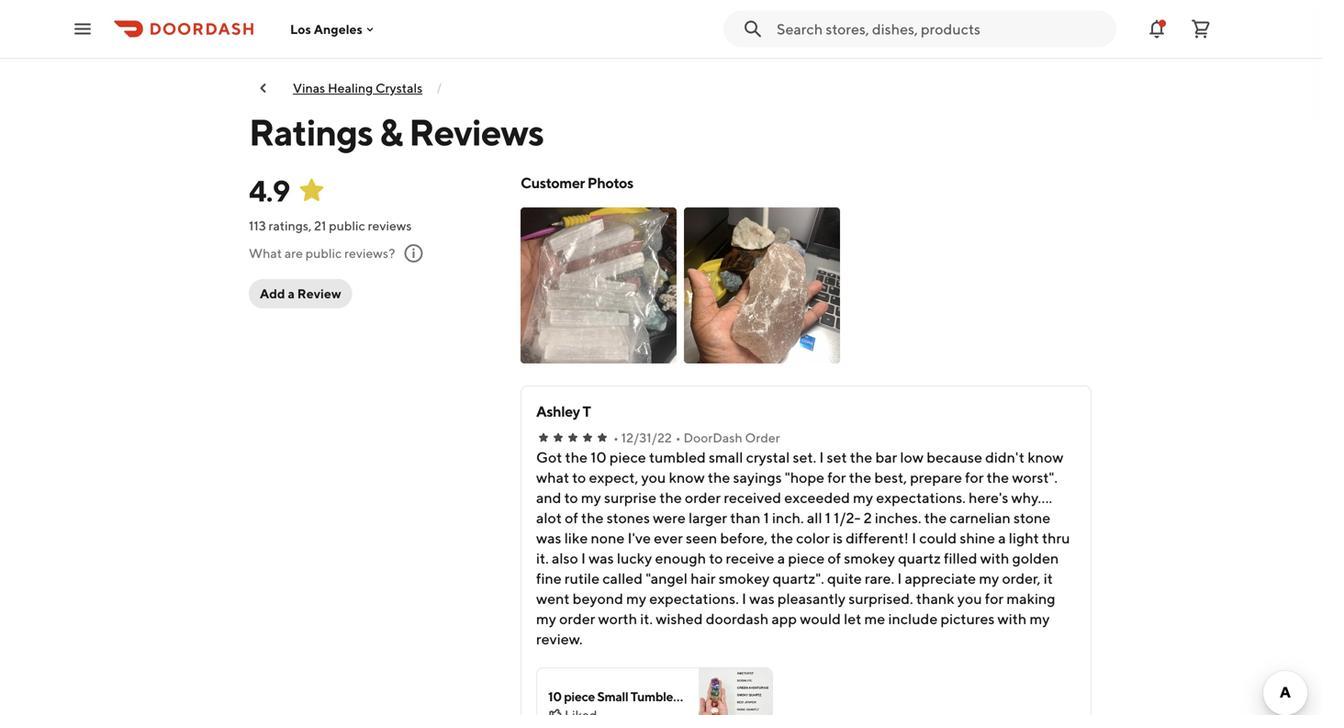 Task type: describe. For each thing, give the bounding box(es) containing it.
customer photos
[[521, 174, 634, 191]]

0 items, open order cart image
[[1190, 18, 1212, 40]]

small
[[597, 689, 628, 704]]

10 piece small tumbled crystals set image
[[699, 669, 772, 715]]

113 ratings , 21 public reviews
[[249, 218, 412, 233]]

healing
[[328, 80, 373, 96]]

photos
[[588, 174, 634, 191]]

ratings
[[249, 110, 373, 154]]

vinas healing crystals
[[293, 80, 423, 96]]

what
[[249, 246, 282, 261]]

what are public reviews?
[[249, 246, 395, 261]]

notification bell image
[[1146, 18, 1168, 40]]

doordash
[[684, 430, 743, 445]]

1 • from the left
[[613, 430, 619, 445]]

reviews
[[368, 218, 412, 233]]

reviews?
[[344, 246, 395, 261]]

item photo 2 image
[[684, 208, 840, 364]]

10 piece small tumbled crystals set
[[548, 689, 750, 704]]

10 piece small tumbled crystals set button
[[536, 668, 773, 715]]

4.9
[[249, 174, 290, 208]]

0 vertical spatial crystals
[[376, 80, 423, 96]]

ratings & reviews
[[249, 110, 544, 154]]

ashley
[[536, 403, 580, 420]]

open menu image
[[72, 18, 94, 40]]



Task type: locate. For each thing, give the bounding box(es) containing it.
los
[[290, 21, 311, 37]]

reviews
[[409, 110, 544, 154]]

21
[[314, 218, 326, 233]]

review
[[297, 286, 341, 301]]

public right 21 on the top left of page
[[329, 218, 365, 233]]

item photo 1 image
[[521, 208, 677, 364]]

are
[[285, 246, 303, 261]]

tumbled
[[631, 689, 681, 704]]

• 12/31/22 • doordash order
[[613, 430, 780, 445]]

add a review
[[260, 286, 341, 301]]

order
[[745, 430, 780, 445]]

• right 12/31/22
[[676, 430, 681, 445]]

crystals
[[376, 80, 423, 96], [683, 689, 729, 704]]

crystals up the ratings & reviews
[[376, 80, 423, 96]]

set
[[731, 689, 750, 704]]

piece
[[564, 689, 595, 704]]

10
[[548, 689, 562, 704]]

crystals left set
[[683, 689, 729, 704]]

1 horizontal spatial •
[[676, 430, 681, 445]]

113
[[249, 218, 266, 233]]

,
[[309, 218, 312, 233]]

0 vertical spatial public
[[329, 218, 365, 233]]

1 horizontal spatial crystals
[[683, 689, 729, 704]]

2 • from the left
[[676, 430, 681, 445]]

ratings
[[269, 218, 309, 233]]

los angeles
[[290, 21, 363, 37]]

ashley t
[[536, 403, 591, 420]]

vinas
[[293, 80, 325, 96]]

crystals inside button
[[683, 689, 729, 704]]

los angeles button
[[290, 21, 377, 37]]

back to store button image
[[256, 81, 271, 96]]

•
[[613, 430, 619, 445], [676, 430, 681, 445]]

add a review button
[[249, 279, 352, 309]]

a
[[288, 286, 295, 301]]

12/31/22
[[621, 430, 672, 445]]

&
[[379, 110, 402, 154]]

1 vertical spatial crystals
[[683, 689, 729, 704]]

t
[[583, 403, 591, 420]]

0 horizontal spatial crystals
[[376, 80, 423, 96]]

vinas healing crystals link
[[293, 80, 423, 96]]

public down 21 on the top left of page
[[306, 246, 342, 261]]

Store search: begin typing to search for stores available on DoorDash text field
[[777, 19, 1106, 39]]

add
[[260, 286, 285, 301]]

• left 12/31/22
[[613, 430, 619, 445]]

0 horizontal spatial •
[[613, 430, 619, 445]]

customer
[[521, 174, 585, 191]]

1 vertical spatial public
[[306, 246, 342, 261]]

angeles
[[314, 21, 363, 37]]

public
[[329, 218, 365, 233], [306, 246, 342, 261]]



Task type: vqa. For each thing, say whether or not it's contained in the screenshot.
rightmost •
yes



